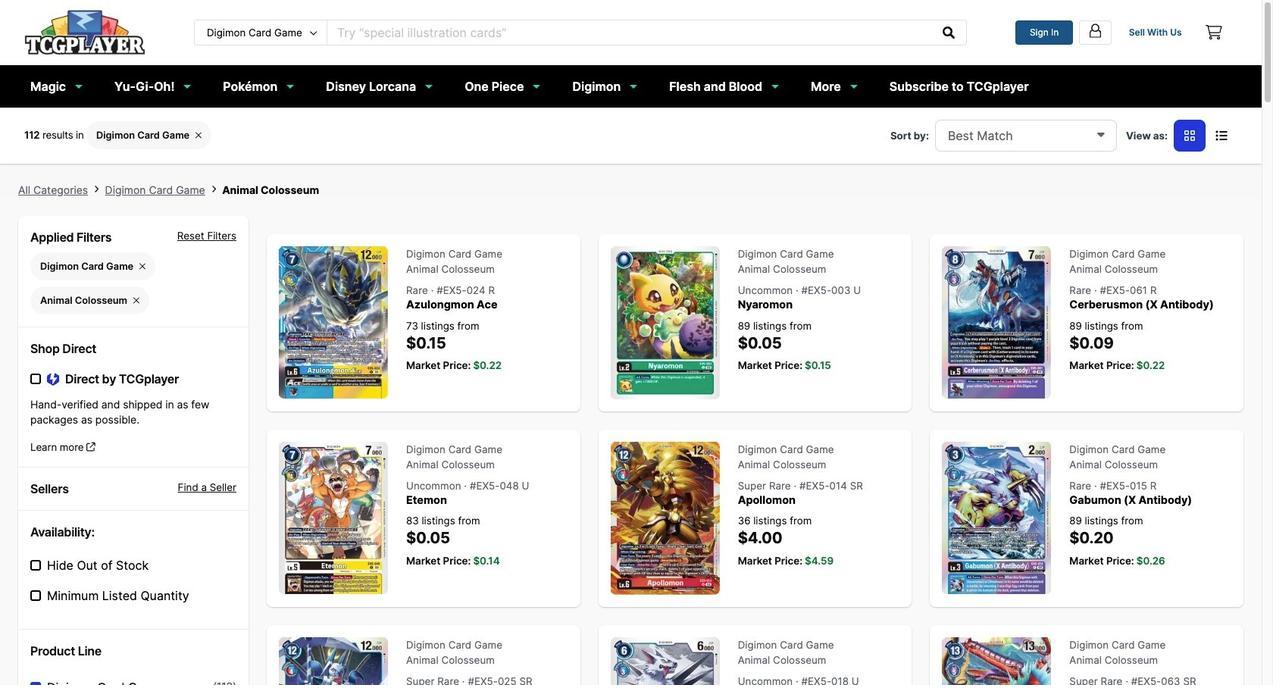 Task type: vqa. For each thing, say whether or not it's contained in the screenshot.
angle right icon
yes



Task type: locate. For each thing, give the bounding box(es) containing it.
leviamon image
[[942, 637, 1052, 685]]

a list of results image
[[1216, 129, 1228, 141]]

garurumon (x antibody) image
[[611, 637, 720, 685]]

None text field
[[327, 20, 933, 45]]

check image
[[32, 683, 38, 685]]

etemon image
[[279, 442, 388, 594]]

cerberusmon (x antibody) image
[[942, 246, 1052, 398]]

tcgplayer.com image
[[24, 10, 146, 55]]

xmark image
[[196, 130, 202, 140]]

caret down image
[[1098, 128, 1105, 140]]

list
[[18, 182, 1244, 198]]

None checkbox
[[30, 374, 41, 384], [30, 560, 41, 571], [30, 682, 41, 685], [30, 374, 41, 384], [30, 560, 41, 571], [30, 682, 41, 685]]

None field
[[935, 119, 1117, 151]]

a grid of results image
[[1185, 129, 1195, 141]]

None checkbox
[[30, 590, 41, 601]]

nyaromon image
[[611, 246, 720, 399]]

xmark image
[[140, 261, 146, 271], [133, 295, 140, 305]]



Task type: describe. For each thing, give the bounding box(es) containing it.
direct by tcgplayer image
[[47, 372, 59, 386]]

dianamon image
[[279, 637, 388, 685]]

azulongmon ace image
[[279, 246, 388, 398]]

1 vertical spatial xmark image
[[133, 295, 140, 305]]

0 vertical spatial xmark image
[[140, 261, 146, 271]]

angle right image
[[94, 184, 99, 194]]

user icon image
[[1088, 23, 1104, 39]]

arrow up right from square image
[[87, 442, 95, 452]]

angle right image
[[211, 184, 216, 194]]

apollomon image
[[611, 442, 720, 595]]

gabumon (x antibody) image
[[942, 442, 1052, 594]]

view your shopping cart image
[[1206, 25, 1223, 40]]

submit your search image
[[943, 26, 955, 39]]



